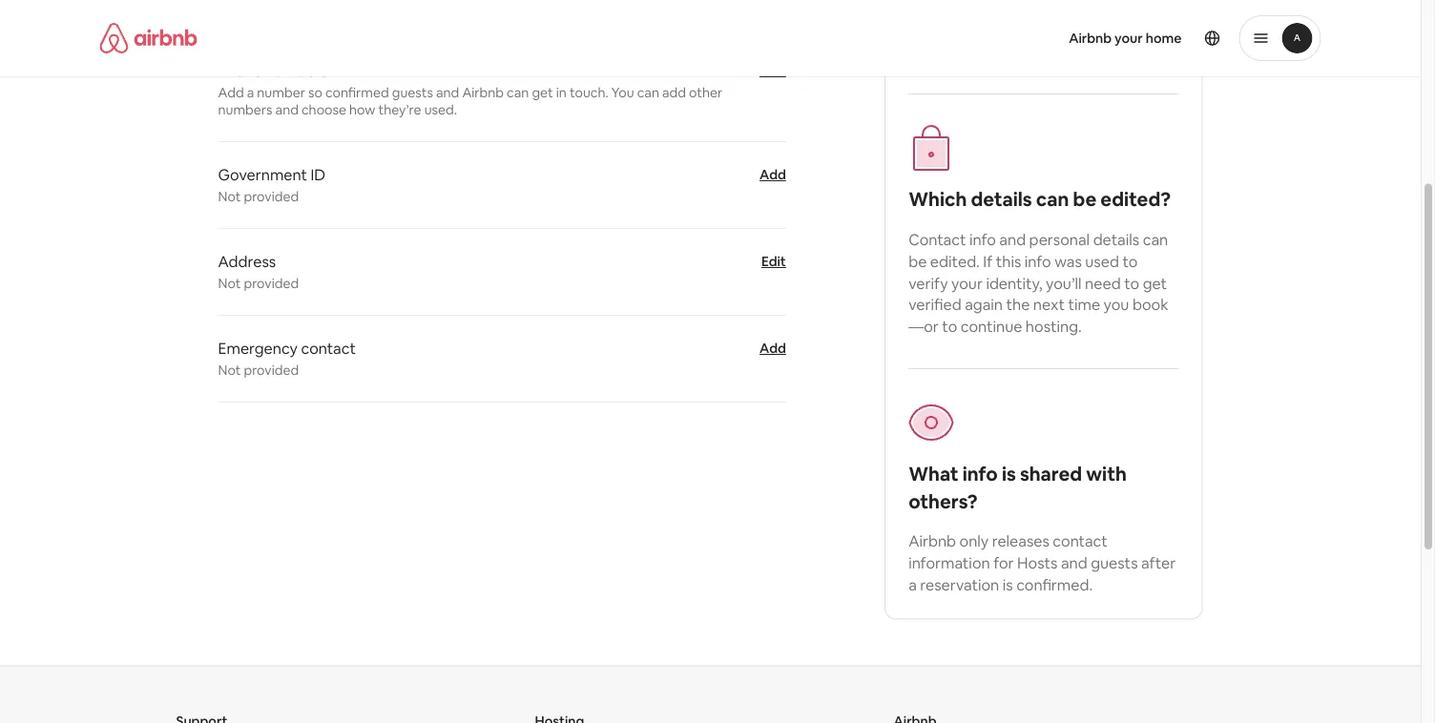 Task type: describe. For each thing, give the bounding box(es) containing it.
choose
[[302, 101, 346, 118]]

how
[[349, 101, 376, 118]]

airbnb only releases contact information for hosts and guests after a reservation is confirmed.
[[909, 532, 1176, 595]]

and left so
[[276, 101, 299, 118]]

airbnb for airbnb only releases contact information for hosts and guests after a reservation is confirmed.
[[909, 532, 957, 551]]

we're
[[909, 20, 950, 40]]

confirmed
[[325, 84, 389, 101]]

can up personal
[[1036, 187, 1069, 212]]

in
[[556, 84, 567, 101]]

info for is
[[963, 462, 998, 487]]

add link
[[760, 166, 786, 183]]

and inside contact info and personal details can be edited. if this info was used to verify your identity, you'll need to get verified again the next time you book —or to continue hosting.
[[1000, 230, 1026, 249]]

used.
[[424, 101, 457, 118]]

used
[[1086, 251, 1120, 271]]

shared
[[1020, 462, 1083, 487]]

guests inside phone numbers add a number so confirmed guests and airbnb can get in touch. you can add other numbers and choose how they're used.
[[392, 84, 433, 101]]

be inside contact info and personal details can be edited. if this info was used to verify your identity, you'll need to get verified again the next time you book —or to continue hosting.
[[909, 251, 927, 271]]

hosts
[[1018, 554, 1058, 573]]

get inside contact info and personal details can be edited. if this info was used to verify your identity, you'll need to get verified again the next time you book —or to continue hosting.
[[1143, 273, 1168, 293]]

to right —or
[[942, 317, 958, 337]]

confirmed.
[[1017, 575, 1093, 595]]

contact inside emergency contact not provided
[[301, 338, 356, 358]]

personal
[[1030, 230, 1090, 249]]

hosting.
[[1026, 317, 1082, 337]]

1 vertical spatial details
[[971, 187, 1033, 212]]

and inside the airbnb only releases contact information for hosts and guests after a reservation is confirmed.
[[1061, 554, 1088, 573]]

edited.
[[931, 251, 980, 271]]

provided for government
[[244, 188, 299, 205]]

airbnb for airbnb your home
[[1069, 30, 1112, 47]]

can inside contact info and personal details can be edited. if this info was used to verify your identity, you'll need to get verified again the next time you book —or to continue hosting.
[[1143, 230, 1169, 249]]

and right they're
[[436, 84, 459, 101]]

with
[[1087, 462, 1127, 487]]

home
[[1146, 30, 1182, 47]]

only
[[960, 532, 989, 551]]

this
[[996, 251, 1022, 271]]

what
[[909, 462, 959, 487]]

not inside address not provided
[[218, 275, 241, 292]]

your inside contact info and personal details can be edited. if this info was used to verify your identity, you'll need to get verified again the next time you book —or to continue hosting.
[[952, 273, 983, 293]]

edited?
[[1101, 187, 1171, 212]]

you
[[612, 84, 634, 101]]

1 vertical spatial info
[[1025, 251, 1052, 271]]

to inside we're hiding some account details to protect your identity.
[[1152, 20, 1167, 40]]

contact
[[909, 230, 967, 249]]

provided inside address not provided
[[244, 275, 299, 292]]

other
[[689, 84, 723, 101]]

hiding
[[953, 20, 996, 40]]

info for and
[[970, 230, 996, 249]]

continue
[[961, 317, 1023, 337]]

which
[[909, 187, 967, 212]]

add button for emergency contact
[[760, 339, 786, 358]]

add button for phone numbers
[[760, 61, 786, 80]]

contact info and personal details can be edited. if this info was used to verify your identity, you'll need to get verified again the next time you book —or to continue hosting.
[[909, 230, 1169, 337]]

airbnb your home link
[[1058, 18, 1194, 58]]

add for add link
[[760, 166, 786, 183]]

verify
[[909, 273, 948, 293]]

some
[[1000, 20, 1038, 40]]

airbnb your home
[[1069, 30, 1182, 47]]

details for personal
[[1094, 230, 1140, 249]]

add for add button for emergency contact
[[760, 340, 786, 357]]

id
[[311, 165, 326, 184]]

what info is shared with others?
[[909, 462, 1127, 514]]

airbnb inside phone numbers add a number so confirmed guests and airbnb can get in touch. you can add other numbers and choose how they're used.
[[462, 84, 504, 101]]

releases
[[992, 532, 1050, 551]]

time
[[1069, 295, 1101, 315]]

your inside profile element
[[1115, 30, 1143, 47]]

address
[[218, 252, 276, 271]]

to right used
[[1123, 251, 1138, 271]]

book
[[1133, 295, 1169, 315]]

number
[[257, 84, 305, 101]]



Task type: locate. For each thing, give the bounding box(es) containing it.
contact up hosts
[[1053, 532, 1108, 551]]

1 vertical spatial not
[[218, 275, 241, 292]]

was
[[1055, 251, 1082, 271]]

a down phone
[[247, 84, 254, 101]]

provided down government
[[244, 188, 299, 205]]

1 horizontal spatial contact
[[1053, 532, 1108, 551]]

1 vertical spatial contact
[[1053, 532, 1108, 551]]

0 vertical spatial numbers
[[266, 61, 328, 80]]

provided inside government id not provided
[[244, 188, 299, 205]]

is inside the airbnb only releases contact information for hosts and guests after a reservation is confirmed.
[[1003, 575, 1013, 595]]

2 add button from the top
[[760, 339, 786, 358]]

be
[[1073, 187, 1097, 212], [909, 251, 927, 271]]

numbers
[[266, 61, 328, 80], [218, 101, 273, 118]]

address not provided
[[218, 252, 299, 292]]

1 provided from the top
[[244, 188, 299, 205]]

airbnb
[[1069, 30, 1112, 47], [462, 84, 504, 101], [909, 532, 957, 551]]

0 vertical spatial contact
[[301, 338, 356, 358]]

1 vertical spatial is
[[1003, 575, 1013, 595]]

0 vertical spatial details
[[1102, 20, 1149, 40]]

add
[[760, 62, 786, 79], [218, 84, 244, 101], [760, 166, 786, 183], [760, 340, 786, 357]]

government
[[218, 165, 307, 184]]

need
[[1085, 273, 1121, 293]]

get up book
[[1143, 273, 1168, 293]]

profile element
[[734, 0, 1322, 76]]

1 vertical spatial get
[[1143, 273, 1168, 293]]

details right account
[[1102, 20, 1149, 40]]

—or
[[909, 317, 939, 337]]

0 vertical spatial get
[[532, 84, 553, 101]]

contact
[[301, 338, 356, 358], [1053, 532, 1108, 551]]

contact right the emergency
[[301, 338, 356, 358]]

add inside phone numbers add a number so confirmed guests and airbnb can get in touch. you can add other numbers and choose how they're used.
[[218, 84, 244, 101]]

provided for emergency
[[244, 362, 299, 379]]

0 horizontal spatial airbnb
[[462, 84, 504, 101]]

edit button
[[762, 252, 786, 271]]

0 vertical spatial airbnb
[[1069, 30, 1112, 47]]

get inside phone numbers add a number so confirmed guests and airbnb can get in touch. you can add other numbers and choose how they're used.
[[532, 84, 553, 101]]

provided
[[244, 188, 299, 205], [244, 275, 299, 292], [244, 362, 299, 379]]

details for account
[[1102, 20, 1149, 40]]

so
[[308, 84, 323, 101]]

1 vertical spatial add button
[[760, 339, 786, 358]]

1 not from the top
[[218, 188, 241, 205]]

1 vertical spatial airbnb
[[462, 84, 504, 101]]

1 horizontal spatial a
[[909, 575, 917, 595]]

provided down the emergency
[[244, 362, 299, 379]]

0 horizontal spatial contact
[[301, 338, 356, 358]]

government id not provided
[[218, 165, 326, 205]]

you'll
[[1046, 273, 1082, 293]]

1 horizontal spatial be
[[1073, 187, 1097, 212]]

verified
[[909, 295, 962, 315]]

identity,
[[986, 273, 1043, 293]]

not
[[218, 188, 241, 205], [218, 275, 241, 292], [218, 362, 241, 379]]

next
[[1034, 295, 1065, 315]]

is down for
[[1003, 575, 1013, 595]]

guests
[[392, 84, 433, 101], [1091, 554, 1138, 573]]

account
[[1042, 20, 1099, 40]]

which details can be edited?
[[909, 187, 1171, 212]]

info up others?
[[963, 462, 998, 487]]

a inside phone numbers add a number so confirmed guests and airbnb can get in touch. you can add other numbers and choose how they're used.
[[247, 84, 254, 101]]

2 not from the top
[[218, 275, 241, 292]]

1 vertical spatial a
[[909, 575, 917, 595]]

1 vertical spatial guests
[[1091, 554, 1138, 573]]

3 provided from the top
[[244, 362, 299, 379]]

and
[[436, 84, 459, 101], [276, 101, 299, 118], [1000, 230, 1026, 249], [1061, 554, 1088, 573]]

0 horizontal spatial be
[[909, 251, 927, 271]]

1 vertical spatial be
[[909, 251, 927, 271]]

phone
[[218, 61, 262, 80]]

0 vertical spatial provided
[[244, 188, 299, 205]]

is
[[1002, 462, 1016, 487], [1003, 575, 1013, 595]]

to
[[1152, 20, 1167, 40], [1123, 251, 1138, 271], [1125, 273, 1140, 293], [942, 317, 958, 337]]

touch.
[[570, 84, 609, 101]]

edit
[[762, 253, 786, 270]]

2 vertical spatial airbnb
[[909, 532, 957, 551]]

airbnb inside the airbnb only releases contact information for hosts and guests after a reservation is confirmed.
[[909, 532, 957, 551]]

your
[[1115, 30, 1143, 47], [966, 42, 997, 62], [952, 273, 983, 293]]

details up this
[[971, 187, 1033, 212]]

again
[[965, 295, 1003, 315]]

0 vertical spatial info
[[970, 230, 996, 249]]

add button
[[760, 61, 786, 80], [760, 339, 786, 358]]

0 vertical spatial guests
[[392, 84, 433, 101]]

reservation
[[920, 575, 1000, 595]]

airbnb inside profile element
[[1069, 30, 1112, 47]]

to up 'you'
[[1125, 273, 1140, 293]]

be up personal
[[1073, 187, 1097, 212]]

0 vertical spatial not
[[218, 188, 241, 205]]

is inside what info is shared with others?
[[1002, 462, 1016, 487]]

1 horizontal spatial get
[[1143, 273, 1168, 293]]

2 vertical spatial provided
[[244, 362, 299, 379]]

for
[[994, 554, 1014, 573]]

not down the emergency
[[218, 362, 241, 379]]

can
[[507, 84, 529, 101], [637, 84, 660, 101], [1036, 187, 1069, 212], [1143, 230, 1169, 249]]

guests left after
[[1091, 554, 1138, 573]]

info up "if" at the top
[[970, 230, 996, 249]]

details up used
[[1094, 230, 1140, 249]]

1 add button from the top
[[760, 61, 786, 80]]

details inside contact info and personal details can be edited. if this info was used to verify your identity, you'll need to get verified again the next time you book —or to continue hosting.
[[1094, 230, 1140, 249]]

a down information
[[909, 575, 917, 595]]

your inside we're hiding some account details to protect your identity.
[[966, 42, 997, 62]]

contact inside the airbnb only releases contact information for hosts and guests after a reservation is confirmed.
[[1053, 532, 1108, 551]]

a
[[247, 84, 254, 101], [909, 575, 917, 595]]

2 vertical spatial info
[[963, 462, 998, 487]]

get
[[532, 84, 553, 101], [1143, 273, 1168, 293]]

info
[[970, 230, 996, 249], [1025, 251, 1052, 271], [963, 462, 998, 487]]

and up confirmed.
[[1061, 554, 1088, 573]]

others?
[[909, 489, 978, 514]]

details inside we're hiding some account details to protect your identity.
[[1102, 20, 1149, 40]]

0 vertical spatial be
[[1073, 187, 1097, 212]]

emergency
[[218, 338, 298, 358]]

3 not from the top
[[218, 362, 241, 379]]

not inside emergency contact not provided
[[218, 362, 241, 379]]

phone numbers add a number so confirmed guests and airbnb can get in touch. you can add other numbers and choose how they're used.
[[218, 61, 723, 118]]

provided down address
[[244, 275, 299, 292]]

your left home
[[1115, 30, 1143, 47]]

0 horizontal spatial get
[[532, 84, 553, 101]]

add for add button related to phone numbers
[[760, 62, 786, 79]]

not down address
[[218, 275, 241, 292]]

guests inside the airbnb only releases contact information for hosts and guests after a reservation is confirmed.
[[1091, 554, 1138, 573]]

not for emergency contact
[[218, 362, 241, 379]]

and up this
[[1000, 230, 1026, 249]]

is left 'shared'
[[1002, 462, 1016, 487]]

1 horizontal spatial airbnb
[[909, 532, 957, 551]]

not inside government id not provided
[[218, 188, 241, 205]]

2 horizontal spatial airbnb
[[1069, 30, 1112, 47]]

0 vertical spatial is
[[1002, 462, 1016, 487]]

1 horizontal spatial guests
[[1091, 554, 1138, 573]]

can left the in in the top left of the page
[[507, 84, 529, 101]]

guests right how
[[392, 84, 433, 101]]

to right account
[[1152, 20, 1167, 40]]

numbers up number
[[266, 61, 328, 80]]

they're
[[379, 101, 422, 118]]

can down edited?
[[1143, 230, 1169, 249]]

info right this
[[1025, 251, 1052, 271]]

0 horizontal spatial a
[[247, 84, 254, 101]]

the
[[1007, 295, 1030, 315]]

1 vertical spatial numbers
[[218, 101, 273, 118]]

your down the hiding
[[966, 42, 997, 62]]

0 vertical spatial a
[[247, 84, 254, 101]]

add
[[662, 84, 686, 101]]

can right 'you'
[[637, 84, 660, 101]]

identity.
[[1000, 42, 1057, 62]]

0 horizontal spatial guests
[[392, 84, 433, 101]]

details
[[1102, 20, 1149, 40], [971, 187, 1033, 212], [1094, 230, 1140, 249]]

2 provided from the top
[[244, 275, 299, 292]]

not for government id
[[218, 188, 241, 205]]

get left the in in the top left of the page
[[532, 84, 553, 101]]

after
[[1142, 554, 1176, 573]]

protect
[[909, 42, 962, 62]]

emergency contact not provided
[[218, 338, 356, 379]]

info inside what info is shared with others?
[[963, 462, 998, 487]]

we're hiding some account details to protect your identity.
[[909, 20, 1167, 62]]

1 vertical spatial provided
[[244, 275, 299, 292]]

you
[[1104, 295, 1130, 315]]

your down edited.
[[952, 273, 983, 293]]

be up verify
[[909, 251, 927, 271]]

0 vertical spatial add button
[[760, 61, 786, 80]]

2 vertical spatial not
[[218, 362, 241, 379]]

2 vertical spatial details
[[1094, 230, 1140, 249]]

information
[[909, 554, 991, 573]]

a inside the airbnb only releases contact information for hosts and guests after a reservation is confirmed.
[[909, 575, 917, 595]]

not down government
[[218, 188, 241, 205]]

numbers down phone
[[218, 101, 273, 118]]

provided inside emergency contact not provided
[[244, 362, 299, 379]]

if
[[984, 251, 993, 271]]



Task type: vqa. For each thing, say whether or not it's contained in the screenshot.


